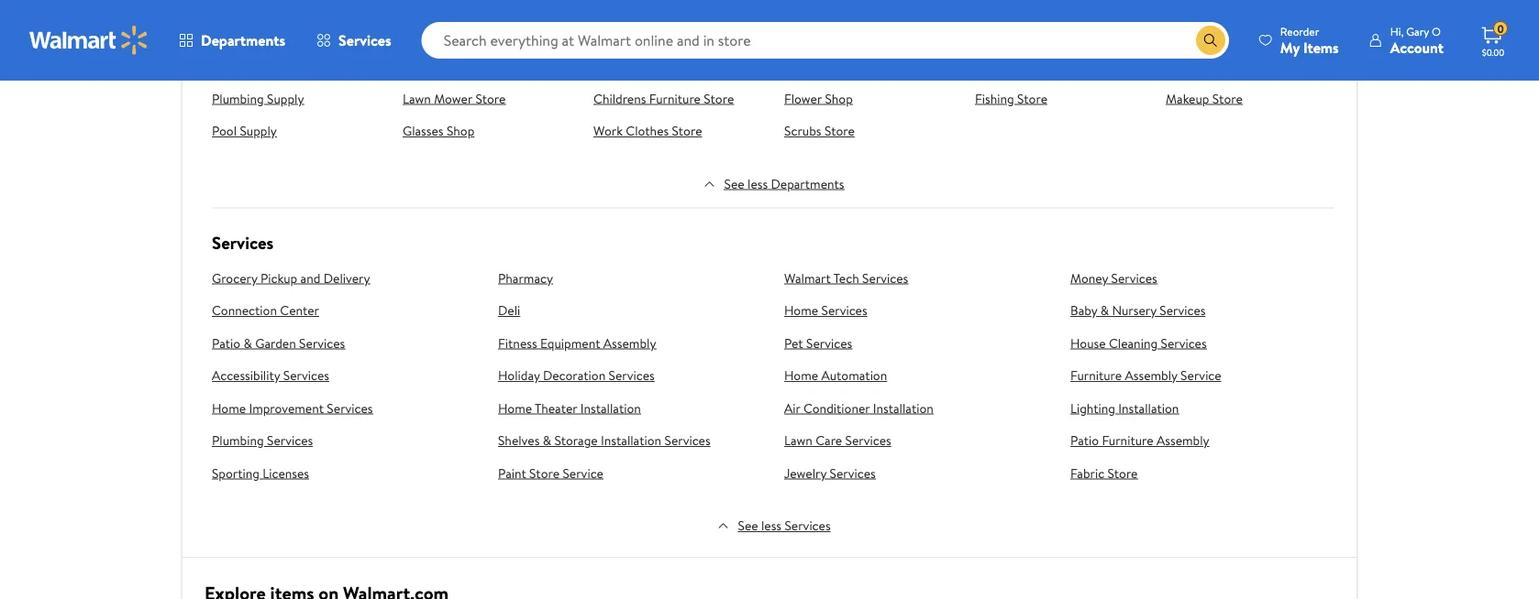 Task type: vqa. For each thing, say whether or not it's contained in the screenshot.
all
no



Task type: describe. For each thing, give the bounding box(es) containing it.
services down "home improvement services"
[[267, 432, 313, 450]]

see less departments button
[[697, 175, 850, 193]]

makeup store link
[[1166, 89, 1334, 107]]

pool
[[212, 122, 237, 140]]

my
[[1280, 37, 1300, 57]]

flower
[[784, 89, 822, 107]]

items
[[1303, 37, 1339, 57]]

o
[[1432, 23, 1441, 39]]

$0.00
[[1482, 46, 1504, 58]]

supply for plumbing supply
[[267, 89, 304, 107]]

fishing store
[[975, 89, 1047, 107]]

store right scrubs
[[824, 122, 855, 140]]

stationery store
[[784, 6, 875, 24]]

home for home improvement services
[[212, 399, 246, 417]]

childrens furniture store
[[593, 89, 734, 107]]

hunting
[[1166, 39, 1211, 57]]

fishing
[[975, 89, 1014, 107]]

connection center
[[212, 302, 319, 320]]

improvement
[[249, 399, 324, 417]]

holiday
[[498, 367, 540, 385]]

scrubs store link
[[784, 122, 953, 140]]

care
[[816, 432, 842, 450]]

reorder my items
[[1280, 23, 1339, 57]]

outdoor play equipment store
[[593, 39, 731, 75]]

home automation
[[784, 367, 887, 385]]

less for services
[[761, 517, 781, 535]]

plumbing services link
[[212, 432, 476, 450]]

decoration
[[543, 367, 606, 385]]

store up "glasses shop" link
[[475, 89, 506, 107]]

vacuum cleaner store link
[[403, 39, 571, 57]]

delivery
[[324, 269, 370, 287]]

installation down furniture assembly service
[[1118, 399, 1179, 417]]

furniture assembly service
[[1070, 367, 1221, 385]]

fabric
[[1070, 465, 1104, 482]]

service for furniture assembly service
[[1181, 367, 1221, 385]]

shop for flower shop
[[825, 89, 853, 107]]

supply for pool supply
[[240, 122, 277, 140]]

patio for patio furniture assembly
[[1070, 432, 1099, 450]]

connection
[[212, 302, 277, 320]]

services up "home improvement services"
[[283, 367, 329, 385]]

store down exercise equipment store
[[1214, 39, 1244, 57]]

paint store service
[[498, 465, 603, 482]]

lighting
[[1070, 399, 1115, 417]]

services right tech
[[862, 269, 908, 287]]

fitness equipment assembly link
[[498, 334, 762, 352]]

store down the heating supply 'link'
[[1028, 39, 1058, 57]]

store down childrens furniture store link
[[672, 122, 702, 140]]

nursery
[[1112, 302, 1156, 320]]

& for nursery
[[1100, 302, 1109, 320]]

paint
[[498, 465, 526, 482]]

fishing store link
[[975, 89, 1144, 107]]

air
[[784, 399, 800, 417]]

hunting store link
[[1166, 39, 1334, 57]]

conditioner
[[803, 399, 870, 417]]

services down accessibility services 'link'
[[327, 399, 373, 417]]

baby & nursery services
[[1070, 302, 1206, 320]]

house cleaning services
[[1070, 334, 1207, 352]]

holiday decoration services
[[498, 367, 655, 385]]

jewelry services link
[[784, 465, 1048, 482]]

store right makeup
[[1212, 89, 1243, 107]]

installation up lawn care services link
[[873, 399, 934, 417]]

home for home services
[[784, 302, 818, 320]]

play
[[645, 39, 667, 57]]

work clothes store link
[[593, 122, 762, 140]]

camping
[[975, 39, 1025, 57]]

house
[[1070, 334, 1106, 352]]

account
[[1390, 37, 1444, 57]]

less for departments
[[748, 175, 768, 193]]

camping store
[[975, 39, 1058, 57]]

Search search field
[[422, 22, 1229, 59]]

home services link
[[784, 302, 1048, 320]]

movie
[[784, 39, 818, 57]]

theater
[[535, 399, 577, 417]]

lawn mower store link
[[403, 89, 571, 107]]

jewelry services
[[784, 465, 876, 482]]

services up home theater installation link
[[609, 367, 655, 385]]

walmart
[[784, 269, 831, 287]]

hi,
[[1390, 23, 1404, 39]]

holiday decoration services link
[[498, 367, 762, 385]]

store right fabric
[[1108, 465, 1138, 482]]

lawn for lawn mower store
[[403, 89, 431, 107]]

installation up shelves & storage installation services
[[580, 399, 641, 417]]

flower shop link
[[784, 89, 953, 107]]

store right decor
[[668, 6, 698, 24]]

vacuum
[[403, 39, 447, 57]]

heating supply
[[975, 6, 1059, 24]]

house cleaning services link
[[1070, 334, 1334, 352]]

services up nursery
[[1111, 269, 1157, 287]]

1 vertical spatial assembly
[[1125, 367, 1177, 385]]

home services
[[784, 302, 867, 320]]

stationery store link
[[784, 6, 953, 24]]

and
[[300, 269, 320, 287]]

audio
[[249, 39, 281, 57]]

walmart image
[[29, 26, 149, 55]]

home for home automation
[[784, 367, 818, 385]]

plumbing for plumbing services
[[212, 432, 264, 450]]

movie store
[[784, 39, 851, 57]]

service for paint store service
[[563, 465, 603, 482]]

grocery
[[212, 269, 257, 287]]

air conditioner installation
[[784, 399, 934, 417]]

makeup store
[[1166, 89, 1243, 107]]

sporting licenses
[[212, 465, 309, 482]]

store right "cleaner"
[[496, 39, 527, 57]]

services up accessibility services 'link'
[[299, 334, 345, 352]]

garden
[[255, 334, 296, 352]]

accessibility services link
[[212, 367, 476, 385]]

hunting store
[[1166, 39, 1244, 57]]

home decor store link
[[593, 6, 762, 24]]

home audio store link
[[212, 39, 381, 57]]

sporting licenses link
[[212, 465, 476, 482]]

fabric store
[[1070, 465, 1138, 482]]

exercise
[[1166, 6, 1212, 24]]

patio for patio & garden services
[[212, 334, 240, 352]]

search icon image
[[1203, 33, 1218, 48]]



Task type: locate. For each thing, give the bounding box(es) containing it.
grocery pickup and delivery
[[212, 269, 370, 287]]

assembly
[[603, 334, 656, 352], [1125, 367, 1177, 385], [1157, 432, 1209, 450]]

services up paint store service link
[[664, 432, 711, 450]]

patio furniture assembly
[[1070, 432, 1209, 450]]

departments up plumbing supply
[[201, 30, 285, 50]]

store right paint
[[529, 465, 560, 482]]

departments down scrubs
[[771, 175, 844, 193]]

home down accessibility
[[212, 399, 246, 417]]

baby
[[1070, 302, 1097, 320]]

services down walmart tech services
[[821, 302, 867, 320]]

lawn
[[403, 89, 431, 107], [784, 432, 812, 450]]

clothes
[[626, 122, 669, 140]]

home improvement services
[[212, 399, 373, 417]]

shop for glasses shop
[[447, 122, 474, 140]]

& for garden
[[243, 334, 252, 352]]

equipment for store
[[1215, 6, 1275, 24]]

work
[[593, 122, 623, 140]]

patio up fabric
[[1070, 432, 1099, 450]]

assembly up fabric store link
[[1157, 432, 1209, 450]]

see for see less departments
[[724, 175, 744, 193]]

store up childrens at the left top
[[593, 57, 624, 75]]

pool supply
[[212, 122, 277, 140]]

supply up camping store link
[[1022, 6, 1059, 24]]

0 vertical spatial equipment
[[1215, 6, 1275, 24]]

departments inside dropdown button
[[201, 30, 285, 50]]

fitness
[[498, 334, 537, 352]]

baby & nursery services link
[[1070, 302, 1334, 320]]

services down home services
[[806, 334, 852, 352]]

clear search field text image
[[1174, 33, 1189, 48]]

exercise equipment store link
[[1166, 6, 1334, 24]]

licenses
[[263, 465, 309, 482]]

connection center link
[[212, 302, 476, 320]]

home for home audio store
[[212, 39, 246, 57]]

pet services link
[[784, 334, 1048, 352]]

services down "jewelry"
[[785, 517, 831, 535]]

2 vertical spatial shop
[[447, 122, 474, 140]]

1 vertical spatial shop
[[825, 89, 853, 107]]

store down stationery store
[[821, 39, 851, 57]]

air conditioner installation link
[[784, 399, 1048, 417]]

walmart tech services link
[[784, 269, 1048, 287]]

fabric store link
[[1070, 465, 1334, 482]]

1 vertical spatial supply
[[267, 89, 304, 107]]

childrens
[[593, 89, 646, 107]]

2 vertical spatial equipment
[[540, 334, 600, 352]]

jewelry
[[784, 465, 827, 482]]

store up work clothes store link
[[704, 89, 734, 107]]

1 horizontal spatial service
[[1181, 367, 1221, 385]]

home for home theater installation
[[498, 399, 532, 417]]

home left the audio
[[212, 39, 246, 57]]

0 vertical spatial lawn
[[403, 89, 431, 107]]

deli
[[498, 302, 520, 320]]

lawn care services
[[784, 432, 891, 450]]

&
[[1100, 302, 1109, 320], [243, 334, 252, 352], [543, 432, 551, 450]]

0 horizontal spatial &
[[243, 334, 252, 352]]

scrubs
[[784, 122, 821, 140]]

lawn left care
[[784, 432, 812, 450]]

patio furniture assembly link
[[1070, 432, 1334, 450]]

home theater installation link
[[498, 399, 762, 417]]

furniture down lighting installation
[[1102, 432, 1153, 450]]

0 vertical spatial furniture
[[649, 89, 701, 107]]

lawn up the glasses
[[403, 89, 431, 107]]

shop down lawn mower store
[[447, 122, 474, 140]]

& right baby
[[1100, 302, 1109, 320]]

service down storage
[[563, 465, 603, 482]]

decor
[[631, 6, 665, 24]]

walmart tech services
[[784, 269, 908, 287]]

1 horizontal spatial &
[[543, 432, 551, 450]]

furniture
[[649, 89, 701, 107], [1070, 367, 1122, 385], [1102, 432, 1153, 450]]

equipment inside outdoor play equipment store
[[670, 39, 731, 57]]

assembly for equipment
[[603, 334, 656, 352]]

center
[[280, 302, 319, 320]]

shop for snack shop
[[438, 6, 466, 24]]

cleaner
[[450, 39, 493, 57]]

1 vertical spatial departments
[[771, 175, 844, 193]]

plumbing up pool supply
[[212, 89, 264, 107]]

mower
[[434, 89, 472, 107]]

equipment up "hunting store" link
[[1215, 6, 1275, 24]]

supply up pool supply link at the left top
[[267, 89, 304, 107]]

makeup
[[1166, 89, 1209, 107]]

2 plumbing from the top
[[212, 432, 264, 450]]

1 vertical spatial patio
[[1070, 432, 1099, 450]]

service up lighting installation link
[[1181, 367, 1221, 385]]

0 horizontal spatial patio
[[212, 334, 240, 352]]

shop right "snack"
[[438, 6, 466, 24]]

2 vertical spatial &
[[543, 432, 551, 450]]

1 horizontal spatial equipment
[[670, 39, 731, 57]]

see less services button
[[710, 517, 836, 535]]

movie store link
[[784, 39, 953, 57]]

flower shop
[[784, 89, 853, 107]]

stationery
[[784, 6, 841, 24]]

home for home decor store
[[593, 6, 627, 24]]

less
[[748, 175, 768, 193], [761, 517, 781, 535]]

equipment for assembly
[[540, 334, 600, 352]]

pharmacy link
[[498, 269, 762, 287]]

pet services
[[784, 334, 852, 352]]

childrens furniture store link
[[593, 89, 762, 107]]

0 vertical spatial patio
[[212, 334, 240, 352]]

equipment up decoration
[[540, 334, 600, 352]]

scrubs store
[[784, 122, 855, 140]]

assembly down deli link
[[603, 334, 656, 352]]

plumbing for plumbing supply
[[212, 89, 264, 107]]

patio down connection
[[212, 334, 240, 352]]

home down pet
[[784, 367, 818, 385]]

0 horizontal spatial lawn
[[403, 89, 431, 107]]

plumbing up sporting
[[212, 432, 264, 450]]

1 vertical spatial plumbing
[[212, 432, 264, 450]]

heating supply link
[[975, 6, 1144, 24]]

glasses shop link
[[403, 122, 571, 140]]

0 vertical spatial less
[[748, 175, 768, 193]]

plumbing services
[[212, 432, 313, 450]]

furniture for childrens
[[649, 89, 701, 107]]

1 horizontal spatial lawn
[[784, 432, 812, 450]]

home up the outdoor
[[593, 6, 627, 24]]

departments button
[[163, 18, 301, 62]]

0 vertical spatial see
[[724, 175, 744, 193]]

0 vertical spatial plumbing
[[212, 89, 264, 107]]

services up grocery
[[212, 231, 274, 255]]

furniture for patio
[[1102, 432, 1153, 450]]

store right the audio
[[284, 39, 315, 57]]

0 vertical spatial &
[[1100, 302, 1109, 320]]

& right shelves
[[543, 432, 551, 450]]

1 plumbing from the top
[[212, 89, 264, 107]]

0 horizontal spatial departments
[[201, 30, 285, 50]]

Walmart Site-Wide search field
[[422, 22, 1229, 59]]

assembly down house cleaning services
[[1125, 367, 1177, 385]]

1 vertical spatial furniture
[[1070, 367, 1122, 385]]

services
[[339, 30, 391, 50], [212, 231, 274, 255], [862, 269, 908, 287], [1111, 269, 1157, 287], [821, 302, 867, 320], [1160, 302, 1206, 320], [299, 334, 345, 352], [806, 334, 852, 352], [1161, 334, 1207, 352], [283, 367, 329, 385], [609, 367, 655, 385], [327, 399, 373, 417], [267, 432, 313, 450], [664, 432, 711, 450], [845, 432, 891, 450], [830, 465, 876, 482], [785, 517, 831, 535]]

0 horizontal spatial service
[[563, 465, 603, 482]]

patio & garden services link
[[212, 334, 476, 352]]

accessibility services
[[212, 367, 329, 385]]

see less departments
[[724, 175, 844, 193]]

furniture up work clothes store link
[[649, 89, 701, 107]]

1 vertical spatial &
[[243, 334, 252, 352]]

store up movie store link
[[845, 6, 875, 24]]

shop right flower
[[825, 89, 853, 107]]

store inside outdoor play equipment store
[[593, 57, 624, 75]]

services down air conditioner installation
[[845, 432, 891, 450]]

deli link
[[498, 302, 762, 320]]

services up house cleaning services link
[[1160, 302, 1206, 320]]

2 vertical spatial furniture
[[1102, 432, 1153, 450]]

lighting installation link
[[1070, 399, 1334, 417]]

2 vertical spatial supply
[[240, 122, 277, 140]]

home down walmart on the right of page
[[784, 302, 818, 320]]

furniture up lighting
[[1070, 367, 1122, 385]]

2 horizontal spatial equipment
[[1215, 6, 1275, 24]]

store up the my
[[1278, 6, 1308, 24]]

0 vertical spatial shop
[[438, 6, 466, 24]]

services inside dropdown button
[[339, 30, 391, 50]]

services down lawn care services
[[830, 465, 876, 482]]

1 vertical spatial lawn
[[784, 432, 812, 450]]

snack shop link
[[403, 6, 571, 24]]

lawn for lawn care services
[[784, 432, 812, 450]]

home theater installation
[[498, 399, 641, 417]]

installation up paint store service link
[[601, 432, 661, 450]]

0 vertical spatial supply
[[1022, 6, 1059, 24]]

fitness equipment assembly
[[498, 334, 656, 352]]

snack shop
[[403, 6, 466, 24]]

plumbing supply
[[212, 89, 304, 107]]

pet
[[784, 334, 803, 352]]

equipment down home decor store "link" at top left
[[670, 39, 731, 57]]

0 vertical spatial assembly
[[603, 334, 656, 352]]

shelves & storage installation services
[[498, 432, 711, 450]]

home improvement services link
[[212, 399, 476, 417]]

2 vertical spatial assembly
[[1157, 432, 1209, 450]]

money services
[[1070, 269, 1157, 287]]

sporting
[[212, 465, 260, 482]]

1 vertical spatial less
[[761, 517, 781, 535]]

see for see less services
[[738, 517, 758, 535]]

1 vertical spatial equipment
[[670, 39, 731, 57]]

hi, gary o account
[[1390, 23, 1444, 57]]

snack
[[403, 6, 435, 24]]

shelves
[[498, 432, 540, 450]]

store
[[668, 6, 698, 24], [845, 6, 875, 24], [1278, 6, 1308, 24], [284, 39, 315, 57], [496, 39, 527, 57], [821, 39, 851, 57], [1028, 39, 1058, 57], [1214, 39, 1244, 57], [593, 57, 624, 75], [475, 89, 506, 107], [704, 89, 734, 107], [1017, 89, 1047, 107], [1212, 89, 1243, 107], [672, 122, 702, 140], [824, 122, 855, 140], [529, 465, 560, 482], [1108, 465, 1138, 482]]

camping store link
[[975, 39, 1144, 57]]

grocery pickup and delivery link
[[212, 269, 476, 287]]

supply for heating supply
[[1022, 6, 1059, 24]]

& left garden
[[243, 334, 252, 352]]

accessibility
[[212, 367, 280, 385]]

services up the furniture assembly service link
[[1161, 334, 1207, 352]]

1 vertical spatial service
[[563, 465, 603, 482]]

0 horizontal spatial equipment
[[540, 334, 600, 352]]

heating
[[975, 6, 1019, 24]]

1 vertical spatial see
[[738, 517, 758, 535]]

patio & garden services
[[212, 334, 345, 352]]

pharmacy
[[498, 269, 553, 287]]

home up shelves
[[498, 399, 532, 417]]

2 horizontal spatial &
[[1100, 302, 1109, 320]]

assembly for furniture
[[1157, 432, 1209, 450]]

plumbing supply link
[[212, 89, 381, 107]]

& for storage
[[543, 432, 551, 450]]

store right fishing
[[1017, 89, 1047, 107]]

1 horizontal spatial patio
[[1070, 432, 1099, 450]]

0 vertical spatial service
[[1181, 367, 1221, 385]]

0 vertical spatial departments
[[201, 30, 285, 50]]

supply down plumbing supply
[[240, 122, 277, 140]]

1 horizontal spatial departments
[[771, 175, 844, 193]]

services left vacuum
[[339, 30, 391, 50]]



